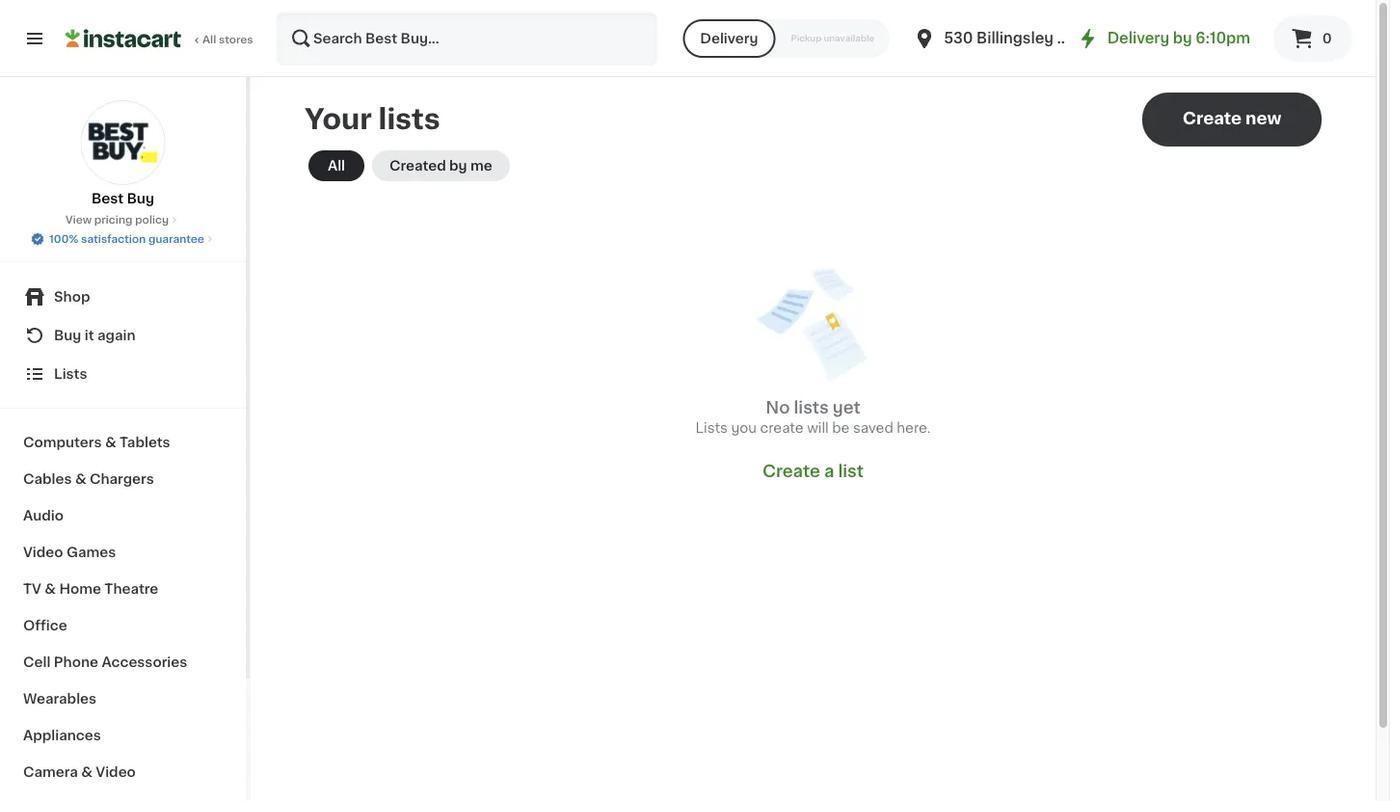 Task type: describe. For each thing, give the bounding box(es) containing it.
created by me button
[[372, 150, 510, 181]]

home
[[59, 582, 101, 596]]

wearables
[[23, 692, 96, 706]]

pricing
[[94, 215, 132, 225]]

cell phone accessories link
[[12, 644, 234, 681]]

yet
[[833, 400, 861, 416]]

lists link
[[12, 355, 234, 393]]

by for created
[[449, 159, 467, 173]]

100%
[[49, 234, 79, 244]]

best
[[92, 192, 124, 205]]

delivery by 6:10pm
[[1108, 31, 1251, 45]]

instacart logo image
[[66, 27, 181, 50]]

created
[[390, 159, 446, 173]]

Search field
[[278, 14, 656, 64]]

policy
[[135, 215, 169, 225]]

cables & chargers link
[[12, 461, 234, 498]]

appliances link
[[12, 717, 234, 754]]

create
[[760, 421, 804, 435]]

saved
[[853, 421, 894, 435]]

no
[[766, 400, 790, 416]]

best buy logo image
[[81, 100, 165, 185]]

delivery for delivery by 6:10pm
[[1108, 31, 1170, 45]]

video games link
[[12, 534, 234, 571]]

video games
[[23, 546, 116, 559]]

camera
[[23, 766, 78, 779]]

new
[[1246, 110, 1282, 127]]

cables & chargers
[[23, 473, 154, 486]]

your lists
[[305, 106, 440, 133]]

create for create new
[[1183, 110, 1242, 127]]

again
[[97, 329, 136, 342]]

audio
[[23, 509, 64, 523]]

all stores link
[[66, 12, 255, 66]]

your
[[305, 106, 372, 133]]

lists for no
[[794, 400, 829, 416]]

best buy link
[[81, 100, 165, 208]]

all button
[[309, 150, 365, 181]]

wearables link
[[12, 681, 234, 717]]

all for all stores
[[203, 34, 216, 45]]

best buy
[[92, 192, 154, 205]]

buy it again link
[[12, 316, 234, 355]]

appliances
[[23, 729, 101, 743]]

computers & tablets link
[[12, 424, 234, 461]]

shop
[[54, 290, 90, 304]]

buy it again
[[54, 329, 136, 342]]

computers & tablets
[[23, 436, 170, 449]]

lists for your
[[379, 106, 440, 133]]



Task type: locate. For each thing, give the bounding box(es) containing it.
0 vertical spatial create
[[1183, 110, 1242, 127]]

None search field
[[276, 12, 658, 66]]

tv & home theatre
[[23, 582, 158, 596]]

tv & home theatre link
[[12, 571, 234, 608]]

0 vertical spatial by
[[1173, 31, 1192, 45]]

create inside button
[[1183, 110, 1242, 127]]

& for computers
[[105, 436, 116, 449]]

1 horizontal spatial buy
[[127, 192, 154, 205]]

shop link
[[12, 278, 234, 316]]

1 vertical spatial buy
[[54, 329, 81, 342]]

camera & video
[[23, 766, 136, 779]]

1 horizontal spatial lists
[[696, 421, 728, 435]]

1 vertical spatial all
[[328, 159, 345, 173]]

video
[[23, 546, 63, 559], [96, 766, 136, 779]]

lists up will
[[794, 400, 829, 416]]

cell phone accessories
[[23, 656, 187, 669]]

accessories
[[102, 656, 187, 669]]

lists
[[54, 367, 87, 381], [696, 421, 728, 435]]

0 horizontal spatial lists
[[379, 106, 440, 133]]

audio link
[[12, 498, 234, 534]]

games
[[66, 546, 116, 559]]

0 vertical spatial lists
[[54, 367, 87, 381]]

1 horizontal spatial by
[[1173, 31, 1192, 45]]

you
[[731, 421, 757, 435]]

530 billingsley road
[[944, 31, 1096, 45]]

delivery for delivery
[[700, 32, 758, 45]]

lists down it
[[54, 367, 87, 381]]

cell
[[23, 656, 51, 669]]

all for all
[[328, 159, 345, 173]]

create a list link
[[763, 461, 864, 482]]

0 horizontal spatial all
[[203, 34, 216, 45]]

1 horizontal spatial video
[[96, 766, 136, 779]]

create new
[[1183, 110, 1282, 127]]

& right cables
[[75, 473, 86, 486]]

& left tablets
[[105, 436, 116, 449]]

video down 'audio'
[[23, 546, 63, 559]]

a
[[824, 463, 834, 480]]

all down your
[[328, 159, 345, 173]]

by left the me
[[449, 159, 467, 173]]

office link
[[12, 608, 234, 644]]

create left a at the bottom right
[[763, 463, 820, 480]]

by left 6:10pm
[[1173, 31, 1192, 45]]

no lists yet lists you create will be saved here.
[[696, 400, 931, 435]]

6:10pm
[[1196, 31, 1251, 45]]

all inside button
[[328, 159, 345, 173]]

buy left it
[[54, 329, 81, 342]]

it
[[85, 329, 94, 342]]

will
[[807, 421, 829, 435]]

0 horizontal spatial lists
[[54, 367, 87, 381]]

0
[[1323, 32, 1332, 45]]

created by me
[[390, 159, 493, 173]]

1 vertical spatial by
[[449, 159, 467, 173]]

& for tv
[[45, 582, 56, 596]]

all stores
[[203, 34, 253, 45]]

tv
[[23, 582, 41, 596]]

0 horizontal spatial create
[[763, 463, 820, 480]]

530
[[944, 31, 973, 45]]

0 vertical spatial video
[[23, 546, 63, 559]]

list
[[838, 463, 864, 480]]

view
[[65, 215, 92, 225]]

chargers
[[90, 473, 154, 486]]

lists up created
[[379, 106, 440, 133]]

create new button
[[1143, 93, 1322, 147]]

buy up policy at the left top
[[127, 192, 154, 205]]

video down appliances link
[[96, 766, 136, 779]]

by for delivery
[[1173, 31, 1192, 45]]

cables
[[23, 473, 72, 486]]

lists left "you"
[[696, 421, 728, 435]]

0 vertical spatial lists
[[379, 106, 440, 133]]

by
[[1173, 31, 1192, 45], [449, 159, 467, 173]]

road
[[1057, 31, 1096, 45]]

create left new
[[1183, 110, 1242, 127]]

office
[[23, 619, 67, 633]]

satisfaction
[[81, 234, 146, 244]]

0 horizontal spatial delivery
[[700, 32, 758, 45]]

stores
[[219, 34, 253, 45]]

1 vertical spatial create
[[763, 463, 820, 480]]

theatre
[[104, 582, 158, 596]]

1 horizontal spatial create
[[1183, 110, 1242, 127]]

view pricing policy
[[65, 215, 169, 225]]

billingsley
[[977, 31, 1054, 45]]

1 vertical spatial lists
[[696, 421, 728, 435]]

buy
[[127, 192, 154, 205], [54, 329, 81, 342]]

create a list
[[763, 463, 864, 480]]

all
[[203, 34, 216, 45], [328, 159, 345, 173]]

phone
[[54, 656, 98, 669]]

computers
[[23, 436, 102, 449]]

& right tv
[[45, 582, 56, 596]]

1 vertical spatial lists
[[794, 400, 829, 416]]

by inside button
[[449, 159, 467, 173]]

1 horizontal spatial lists
[[794, 400, 829, 416]]

lists inside no lists yet lists you create will be saved here.
[[696, 421, 728, 435]]

0 horizontal spatial buy
[[54, 329, 81, 342]]

0 horizontal spatial video
[[23, 546, 63, 559]]

1 horizontal spatial all
[[328, 159, 345, 173]]

create
[[1183, 110, 1242, 127], [763, 463, 820, 480]]

100% satisfaction guarantee
[[49, 234, 204, 244]]

camera & video link
[[12, 754, 234, 791]]

& for cables
[[75, 473, 86, 486]]

1 vertical spatial video
[[96, 766, 136, 779]]

0 vertical spatial buy
[[127, 192, 154, 205]]

delivery button
[[683, 19, 776, 58]]

be
[[832, 421, 850, 435]]

0 vertical spatial all
[[203, 34, 216, 45]]

0 button
[[1274, 15, 1353, 62]]

1 horizontal spatial delivery
[[1108, 31, 1170, 45]]

& for camera
[[81, 766, 92, 779]]

delivery inside button
[[700, 32, 758, 45]]

view pricing policy link
[[65, 212, 180, 228]]

530 billingsley road button
[[913, 12, 1096, 66]]

me
[[471, 159, 493, 173]]

delivery
[[1108, 31, 1170, 45], [700, 32, 758, 45]]

guarantee
[[148, 234, 204, 244]]

0 horizontal spatial by
[[449, 159, 467, 173]]

service type group
[[683, 19, 890, 58]]

&
[[105, 436, 116, 449], [75, 473, 86, 486], [45, 582, 56, 596], [81, 766, 92, 779]]

lists
[[379, 106, 440, 133], [794, 400, 829, 416]]

tablets
[[120, 436, 170, 449]]

create for create a list
[[763, 463, 820, 480]]

lists inside no lists yet lists you create will be saved here.
[[794, 400, 829, 416]]

100% satisfaction guarantee button
[[30, 228, 216, 247]]

delivery by 6:10pm link
[[1077, 27, 1251, 50]]

here.
[[897, 421, 931, 435]]

& right camera
[[81, 766, 92, 779]]

all left 'stores'
[[203, 34, 216, 45]]



Task type: vqa. For each thing, say whether or not it's contained in the screenshot.
All stores
yes



